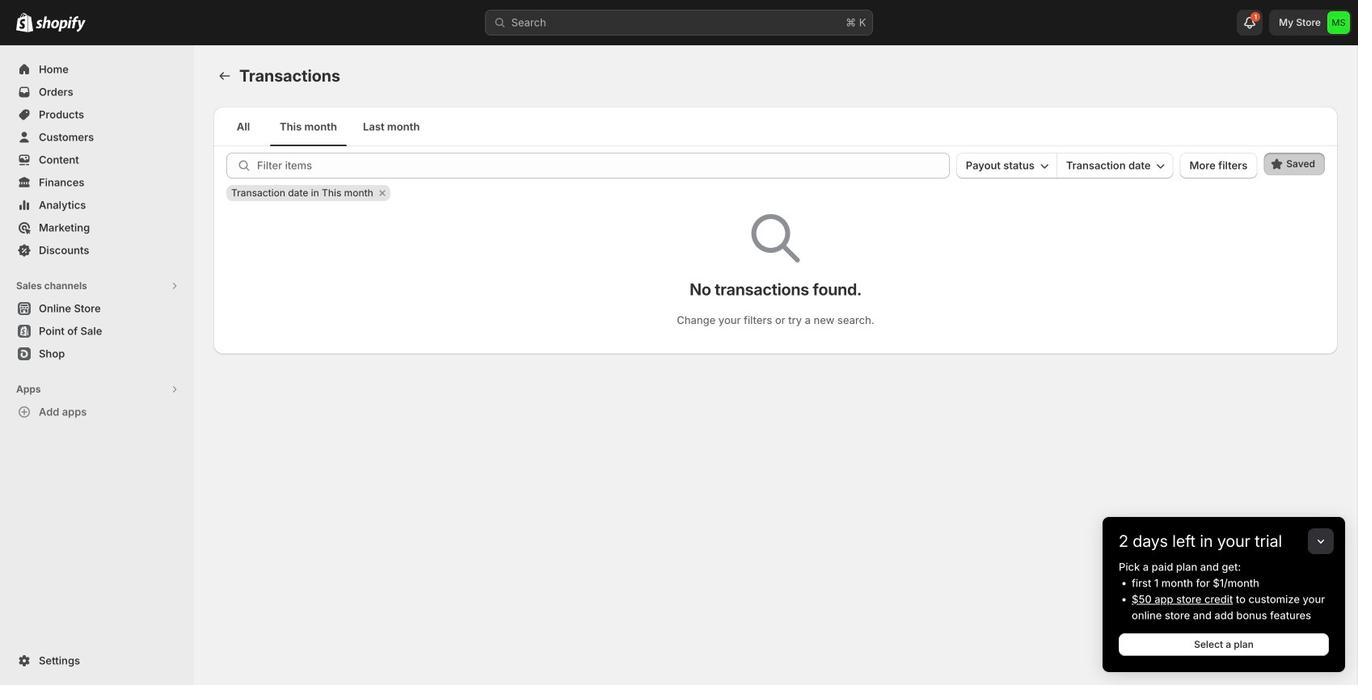 Task type: vqa. For each thing, say whether or not it's contained in the screenshot.
THE FILTER ITEMS text box
yes



Task type: locate. For each thing, give the bounding box(es) containing it.
1 horizontal spatial shopify image
[[36, 16, 86, 32]]

Filter items text field
[[257, 153, 950, 179]]

tab list
[[220, 107, 1332, 146]]

shopify image
[[16, 13, 33, 32], [36, 16, 86, 32]]



Task type: describe. For each thing, give the bounding box(es) containing it.
empty search results image
[[752, 214, 800, 263]]

0 horizontal spatial shopify image
[[16, 13, 33, 32]]

my store image
[[1328, 11, 1350, 34]]



